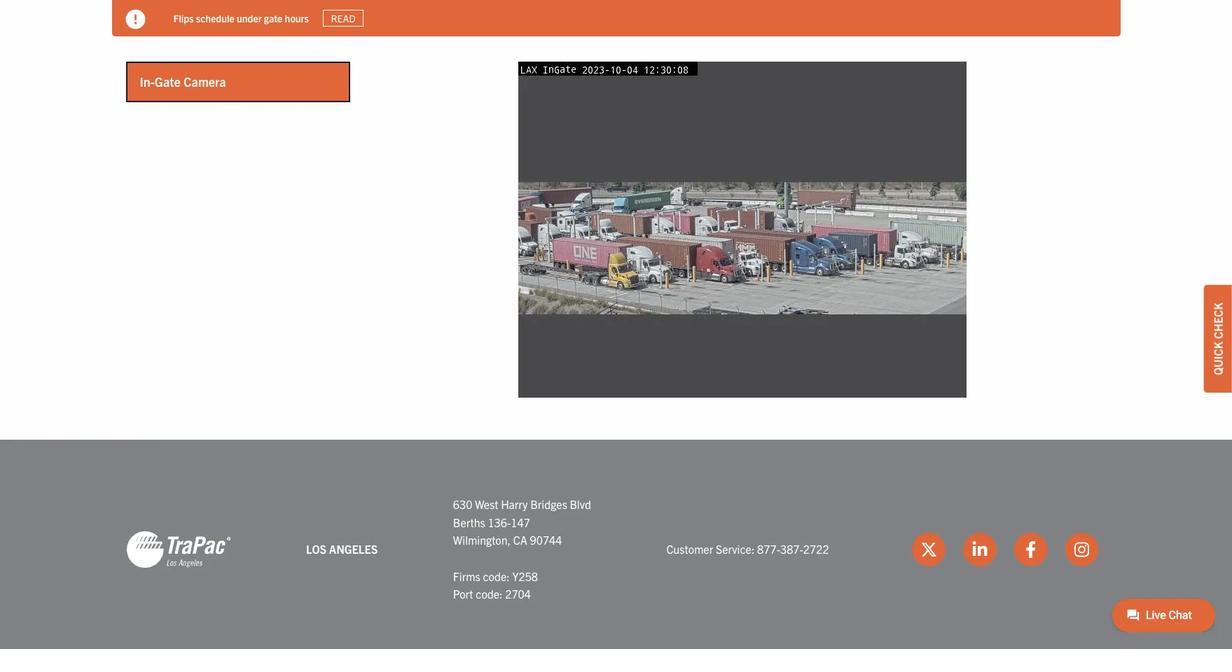 Task type: vqa. For each thing, say whether or not it's contained in the screenshot.
transaction
no



Task type: locate. For each thing, give the bounding box(es) containing it.
los
[[306, 543, 327, 557]]

0 vertical spatial camera
[[126, 3, 163, 17]]

los angeles
[[306, 543, 378, 557]]

code: up 2704
[[483, 570, 510, 584]]

firms
[[453, 570, 481, 584]]

in-
[[140, 74, 155, 90]]

minutes.
[[400, 3, 442, 17]]

check
[[1212, 303, 1226, 339]]

387-
[[781, 543, 804, 557]]

1 vertical spatial camera
[[184, 74, 226, 90]]

camera right gate
[[184, 74, 226, 90]]

footer
[[0, 440, 1233, 650]]

code: right port at the bottom of page
[[476, 587, 503, 601]]

will
[[203, 3, 219, 17]]

code:
[[483, 570, 510, 584], [476, 587, 503, 601]]

quick check
[[1212, 303, 1226, 375]]

camera
[[126, 3, 163, 17], [184, 74, 226, 90]]

berths
[[453, 516, 485, 530]]

west
[[475, 498, 499, 512]]

flips
[[173, 12, 194, 24]]

los angeles image
[[126, 531, 231, 570]]

630 west harry bridges blvd berths 136-147 wilmington, ca 90744
[[453, 498, 591, 548]]

read link
[[323, 10, 364, 27]]

quick
[[1212, 342, 1226, 375]]

1 vertical spatial code:
[[476, 587, 503, 601]]

camera left images at the top left
[[126, 3, 163, 17]]

in-gate camera image
[[518, 62, 967, 398]]

images
[[166, 3, 200, 17]]

flips schedule under gate hours
[[173, 12, 309, 24]]

in-gate camera main content
[[112, 2, 1121, 398]]

angeles
[[329, 543, 378, 557]]

630
[[453, 498, 473, 512]]

877-
[[758, 543, 781, 557]]

read
[[331, 12, 356, 25]]

0 vertical spatial code:
[[483, 570, 510, 584]]

solid image
[[126, 10, 145, 29]]

1 horizontal spatial camera
[[184, 74, 226, 90]]

quick check link
[[1205, 285, 1233, 393]]



Task type: describe. For each thing, give the bounding box(es) containing it.
bridges
[[531, 498, 568, 512]]

refreshed
[[304, 3, 350, 17]]

gate
[[155, 74, 181, 90]]

firms code:  y258 port code:  2704
[[453, 570, 538, 601]]

under
[[237, 12, 262, 24]]

gate
[[264, 12, 283, 24]]

customer
[[667, 543, 714, 557]]

2722
[[804, 543, 829, 557]]

hours
[[285, 12, 309, 24]]

footer containing 630 west harry bridges blvd
[[0, 440, 1233, 650]]

2704
[[505, 587, 531, 601]]

every
[[352, 3, 378, 17]]

y258
[[513, 570, 538, 584]]

wilmington,
[[453, 534, 511, 548]]

136-
[[488, 516, 511, 530]]

in-gate camera
[[140, 74, 226, 90]]

camera images will be automatically refreshed every few minutes.
[[126, 3, 442, 17]]

port
[[453, 587, 473, 601]]

ca
[[514, 534, 528, 548]]

automatically
[[236, 3, 301, 17]]

0 horizontal spatial camera
[[126, 3, 163, 17]]

blvd
[[570, 498, 591, 512]]

in-gate camera link
[[127, 63, 349, 101]]

be
[[221, 3, 233, 17]]

schedule
[[196, 12, 235, 24]]

service:
[[716, 543, 755, 557]]

few
[[381, 3, 398, 17]]

customer service: 877-387-2722
[[667, 543, 829, 557]]

147
[[511, 516, 530, 530]]

90744
[[530, 534, 562, 548]]

harry
[[501, 498, 528, 512]]



